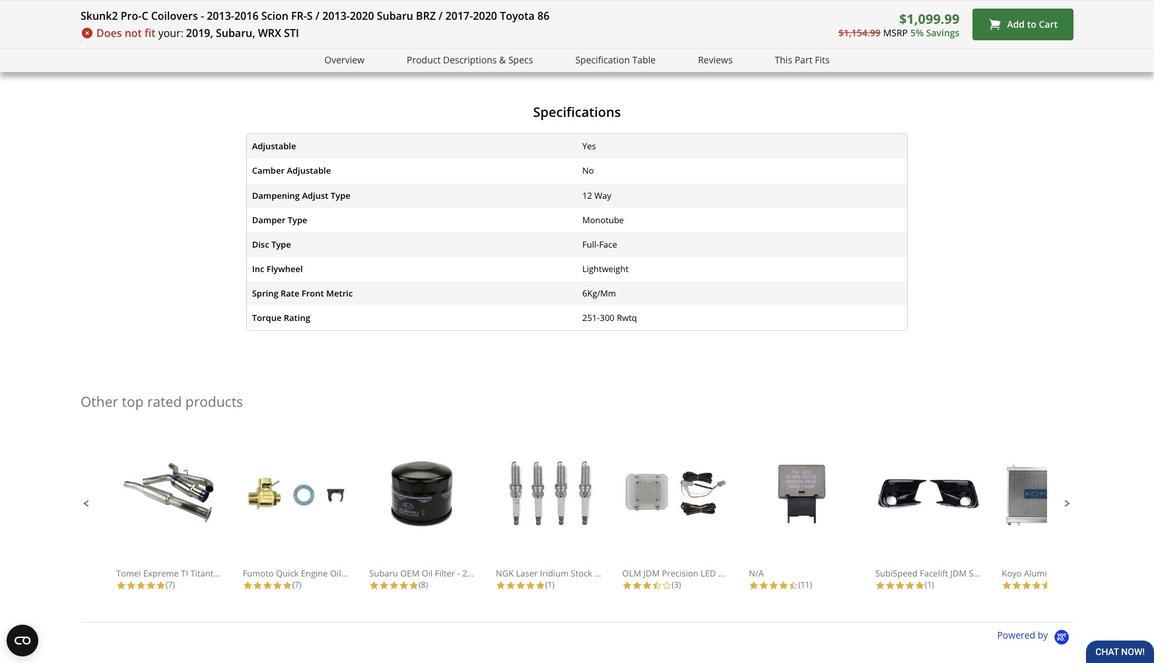 Task type: vqa. For each thing, say whether or not it's contained in the screenshot.
a subaru crosstrek Thumbnail Image on the left top of page
no



Task type: locate. For each thing, give the bounding box(es) containing it.
0 horizontal spatial 7 total reviews element
[[116, 580, 222, 591]]

as right well at top left
[[396, 108, 407, 123]]

(1) for laser
[[546, 580, 555, 591]]

1 horizontal spatial oil
[[422, 568, 433, 580]]

between
[[471, 126, 514, 140]]

jdm
[[644, 568, 660, 580], [951, 568, 967, 580]]

2 star image from the left
[[136, 581, 146, 591]]

14 star image from the left
[[643, 581, 652, 591]]

2013- up subaru, at the left
[[207, 9, 235, 23]]

1 horizontal spatial 3 total reviews element
[[1003, 580, 1108, 591]]

2 (7) from the left
[[292, 580, 302, 591]]

s inside skunk2's industry-leading pro-c coilovers for the brz / fr-s feature 12-way adjustable valving, adjustable ride height, and a state-of- the-art mono-tube design. thanks to threaded shock bodies, pro-c coilovers offer height adjustments independent of spring preload, which results in significant ride-height changes without sacrificing shock travel or ride comfort. quick and precise ride-height adjustments can be made for dialing in corner balancing as well as for improved handling, responsiveness, and overall balance. skunk2's track- and street-tested pro-c shock valving offers the perfect balance between daily driving and track performance and its all-new, shortened shock bodies and reduced shaft strokes help maintain adequate suspension travel on lowered vehicles for improved performance without sacrificing comfort.
[[367, 56, 373, 71]]

this part fits
[[775, 54, 830, 66]]

height up "dialing"
[[236, 91, 267, 106]]

1 vertical spatial adjustments
[[81, 108, 142, 123]]

0 horizontal spatial fr-
[[291, 9, 307, 23]]

2 oil from the left
[[422, 568, 433, 580]]

1 horizontal spatial 7 total reviews element
[[243, 580, 349, 591]]

1 star image from the left
[[116, 581, 126, 591]]

(7) right back... on the left of the page
[[292, 580, 302, 591]]

fr- up bodies,
[[352, 56, 367, 71]]

msrp
[[884, 26, 908, 39]]

0 vertical spatial improved
[[427, 108, 474, 123]]

ride
[[599, 56, 619, 71], [480, 91, 500, 106]]

type
[[331, 189, 351, 201], [288, 214, 308, 226], [272, 238, 291, 250]]

(7) left "ti"
[[166, 580, 175, 591]]

2 as from the left
[[396, 108, 407, 123]]

laser
[[516, 568, 538, 580]]

1 vertical spatial quick
[[276, 568, 299, 580]]

comfort.
[[503, 91, 545, 106], [290, 161, 332, 175]]

shock
[[311, 74, 340, 88], [405, 91, 434, 106], [274, 126, 303, 140], [175, 143, 203, 158]]

to right add at the top right of the page
[[1028, 18, 1037, 31]]

in left corner
[[263, 108, 272, 123]]

11 star image from the left
[[496, 581, 506, 591]]

and up on
[[579, 126, 598, 140]]

5 star image from the left
[[263, 581, 273, 591]]

specs
[[509, 54, 533, 66]]

0 vertical spatial to
[[1028, 18, 1037, 31]]

0 vertical spatial quick
[[547, 91, 575, 106]]

0 horizontal spatial height
[[236, 91, 267, 106]]

fr-
[[291, 9, 307, 23], [352, 56, 367, 71]]

1 horizontal spatial ride
[[599, 56, 619, 71]]

scion
[[261, 9, 289, 23]]

/ inside skunk2's industry-leading pro-c coilovers for the brz / fr-s feature 12-way adjustable valving, adjustable ride height, and a state-of- the-art mono-tube design. thanks to threaded shock bodies, pro-c coilovers offer height adjustments independent of spring preload, which results in significant ride-height changes without sacrificing shock travel or ride comfort. quick and precise ride-height adjustments can be made for dialing in corner balancing as well as for improved handling, responsiveness, and overall balance. skunk2's track- and street-tested pro-c shock valving offers the perfect balance between daily driving and track performance and its all-new, shortened shock bodies and reduced shaft strokes help maintain adequate suspension travel on lowered vehicles for improved performance without sacrificing comfort.
[[345, 56, 349, 71]]

1 vertical spatial performance
[[131, 161, 195, 175]]

9 star image from the left
[[399, 581, 409, 591]]

1 1 total reviews element from the left
[[496, 580, 602, 591]]

1 vertical spatial without
[[197, 161, 235, 175]]

1 vertical spatial to
[[251, 74, 261, 88]]

racing
[[1068, 568, 1095, 580]]

1 horizontal spatial comfort.
[[503, 91, 545, 106]]

made
[[180, 108, 208, 123]]

0 vertical spatial without
[[313, 91, 351, 106]]

2 (1) from the left
[[925, 580, 935, 591]]

1 7 total reviews element from the left
[[116, 580, 222, 591]]

1 horizontal spatial 2020
[[473, 9, 497, 23]]

or
[[467, 91, 478, 106]]

11 total reviews element
[[749, 580, 855, 591]]

1 horizontal spatial s
[[367, 56, 373, 71]]

without up balancing
[[313, 91, 351, 106]]

0 vertical spatial adjustments
[[519, 74, 581, 88]]

3 star image from the left
[[146, 581, 156, 591]]

sacrificing
[[353, 91, 402, 106], [238, 161, 287, 175]]

lowered
[[598, 143, 638, 158]]

1 horizontal spatial 2013-
[[323, 9, 350, 23]]

strokes
[[334, 143, 370, 158]]

1 horizontal spatial -
[[458, 568, 460, 580]]

3 total reviews element for precision
[[623, 580, 728, 591]]

16 star image from the left
[[779, 581, 789, 591]]

performance up vehicles
[[628, 126, 692, 140]]

2020 up overview on the left of the page
[[350, 9, 374, 23]]

subaru up feature
[[377, 9, 414, 23]]

does
[[96, 26, 122, 40]]

0 horizontal spatial without
[[197, 161, 235, 175]]

- for 2013-
[[201, 9, 204, 23]]

18 star image from the left
[[896, 581, 906, 591]]

subispeed
[[876, 568, 918, 580]]

(3) left led
[[672, 580, 681, 591]]

this part fits link
[[775, 53, 830, 68]]

(1) right subispeed on the bottom
[[925, 580, 935, 591]]

in up can
[[148, 91, 157, 106]]

0 horizontal spatial ride-
[[213, 91, 236, 106]]

c
[[142, 9, 148, 23], [230, 56, 236, 71], [401, 74, 408, 88], [265, 126, 271, 140]]

s up bodies,
[[367, 56, 373, 71]]

s
[[307, 9, 313, 23], [367, 56, 373, 71]]

0 horizontal spatial 2013-
[[207, 9, 235, 23]]

0 horizontal spatial in
[[148, 91, 157, 106]]

and down be
[[157, 126, 176, 140]]

way
[[430, 56, 449, 71]]

0 vertical spatial travel
[[436, 91, 464, 106]]

threaded
[[263, 74, 309, 88]]

thanks
[[213, 74, 248, 88]]

6 star image from the left
[[283, 581, 292, 591]]

1 horizontal spatial /
[[345, 56, 349, 71]]

2 2020 from the left
[[473, 9, 497, 23]]

coilovers up your:
[[151, 9, 198, 23]]

5 star image from the left
[[389, 581, 399, 591]]

table
[[633, 54, 656, 66]]

flywheel
[[267, 263, 303, 275]]

art
[[100, 74, 114, 88]]

s right scion
[[307, 9, 313, 23]]

2 vertical spatial type
[[272, 238, 291, 250]]

performance down the "shortened"
[[131, 161, 195, 175]]

engine
[[301, 568, 328, 580]]

well
[[374, 108, 393, 123]]

range...
[[616, 568, 648, 580]]

2020 left toyota
[[473, 9, 497, 23]]

damper
[[252, 214, 286, 226]]

12 way
[[583, 189, 612, 201]]

and down precise
[[607, 108, 625, 123]]

2 7 total reviews element from the left
[[243, 580, 349, 591]]

brz left 2017-
[[416, 9, 436, 23]]

7 total reviews element
[[116, 580, 222, 591], [243, 580, 349, 591]]

0 vertical spatial comfort.
[[503, 91, 545, 106]]

/ left 2017-
[[439, 9, 443, 23]]

1 vertical spatial type
[[288, 214, 308, 226]]

adjustments up skunk2's
[[81, 108, 142, 123]]

0 horizontal spatial 1 total reviews element
[[496, 580, 602, 591]]

1 vertical spatial s
[[367, 56, 373, 71]]

1 2020 from the left
[[350, 9, 374, 23]]

c up "thanks"
[[230, 56, 236, 71]]

adjustments down valving,
[[519, 74, 581, 88]]

0 vertical spatial the
[[304, 56, 320, 71]]

2013- up overview on the left of the page
[[323, 9, 350, 23]]

0 horizontal spatial 2020
[[350, 9, 374, 23]]

1 horizontal spatial (1)
[[925, 580, 935, 591]]

sacrificing up well at top left
[[353, 91, 402, 106]]

improved down new,
[[81, 161, 128, 175]]

height down &
[[485, 74, 516, 88]]

0 horizontal spatial brz
[[323, 56, 342, 71]]

3 total reviews element for racing
[[1003, 580, 1108, 591]]

0 vertical spatial ride
[[599, 56, 619, 71]]

1 horizontal spatial half star image
[[789, 581, 799, 591]]

c down feature
[[401, 74, 408, 88]]

height down 'spring'
[[661, 91, 692, 106]]

19 star image from the left
[[906, 581, 916, 591]]

0 horizontal spatial jdm
[[644, 568, 660, 580]]

1 total reviews element for laser
[[496, 580, 602, 591]]

travel down driving
[[552, 143, 580, 158]]

adjustable down read
[[545, 56, 597, 71]]

precision
[[662, 568, 699, 580]]

0 horizontal spatial adjustable
[[452, 56, 503, 71]]

adjustable up offer at top
[[452, 56, 503, 71]]

0 horizontal spatial (3)
[[672, 580, 681, 591]]

adjustable down shaft
[[287, 165, 331, 177]]

- inside the koyo aluminum racing radiator -... link
[[1133, 568, 1136, 580]]

to
[[1028, 18, 1037, 31], [251, 74, 261, 88]]

0 horizontal spatial to
[[251, 74, 261, 88]]

1 horizontal spatial sacrificing
[[353, 91, 402, 106]]

/ right scion
[[316, 9, 320, 23]]

descriptions
[[443, 54, 497, 66]]

1 horizontal spatial (7)
[[292, 580, 302, 591]]

olm jdm precision led lift gate...
[[623, 568, 759, 580]]

/ up bodies,
[[345, 56, 349, 71]]

ride right or
[[480, 91, 500, 106]]

subaru left oem
[[369, 568, 398, 580]]

1 (7) from the left
[[166, 580, 175, 591]]

its
[[716, 126, 728, 140]]

radiator
[[1097, 568, 1131, 580]]

- right filter
[[458, 568, 460, 580]]

to right "thanks"
[[251, 74, 261, 88]]

2 (3) from the left
[[1052, 580, 1061, 591]]

0 horizontal spatial coilovers
[[151, 9, 198, 23]]

subaru
[[377, 9, 414, 23], [369, 568, 398, 580]]

coilovers down way
[[411, 74, 456, 88]]

driving
[[543, 126, 576, 140]]

for up perfect
[[410, 108, 424, 123]]

dampening adjust type
[[252, 189, 351, 201]]

koyo aluminum racing radiator -... link
[[1003, 459, 1143, 580]]

-
[[201, 9, 204, 23], [458, 568, 460, 580], [1133, 568, 1136, 580]]

1 vertical spatial fr-
[[352, 56, 367, 71]]

ride up independent
[[599, 56, 619, 71]]

performance
[[628, 126, 692, 140], [131, 161, 195, 175]]

1 vertical spatial coilovers
[[239, 56, 284, 71]]

part
[[795, 54, 813, 66]]

1 horizontal spatial ride-
[[638, 91, 661, 106]]

0 horizontal spatial 3 total reviews element
[[623, 580, 728, 591]]

ngk
[[496, 568, 514, 580]]

as left well at top left
[[360, 108, 371, 123]]

adjustable
[[452, 56, 503, 71], [545, 56, 597, 71]]

dialing
[[228, 108, 260, 123]]

quick left engine
[[276, 568, 299, 580]]

22 star image from the left
[[1042, 581, 1052, 591]]

1 horizontal spatial height
[[485, 74, 516, 88]]

1 horizontal spatial travel
[[552, 143, 580, 158]]

0 horizontal spatial ride
[[480, 91, 500, 106]]

1 horizontal spatial without
[[313, 91, 351, 106]]

3 total reviews element
[[623, 580, 728, 591], [1003, 580, 1108, 591]]

star image
[[116, 581, 126, 591], [243, 581, 253, 591], [253, 581, 263, 591], [273, 581, 283, 591], [389, 581, 399, 591], [506, 581, 516, 591], [516, 581, 526, 591], [536, 581, 546, 591], [633, 581, 643, 591], [749, 581, 759, 591], [759, 581, 769, 591], [876, 581, 886, 591], [916, 581, 925, 591], [1022, 581, 1032, 591], [1032, 581, 1042, 591]]

the-
[[81, 74, 100, 88]]

0 vertical spatial type
[[331, 189, 351, 201]]

(8)
[[419, 580, 428, 591]]

without
[[313, 91, 351, 106], [197, 161, 235, 175]]

1 horizontal spatial to
[[1028, 18, 1037, 31]]

type right disc at the left top
[[272, 238, 291, 250]]

8 star image from the left
[[379, 581, 389, 591]]

product descriptions & specs link
[[407, 53, 533, 68]]

travel left or
[[436, 91, 464, 106]]

1 total reviews element
[[496, 580, 602, 591], [876, 580, 982, 591]]

the up threaded at the left top of the page
[[304, 56, 320, 71]]

adjustable up camber
[[252, 140, 296, 152]]

fr- inside skunk2's industry-leading pro-c coilovers for the brz / fr-s feature 12-way adjustable valving, adjustable ride height, and a state-of- the-art mono-tube design. thanks to threaded shock bodies, pro-c coilovers offer height adjustments independent of spring preload, which results in significant ride-height changes without sacrificing shock travel or ride comfort. quick and precise ride-height adjustments can be made for dialing in corner balancing as well as for improved handling, responsiveness, and overall balance. skunk2's track- and street-tested pro-c shock valving offers the perfect balance between daily driving and track performance and its all-new, shortened shock bodies and reduced shaft strokes help maintain adequate suspension travel on lowered vehicles for improved performance without sacrificing comfort.
[[352, 56, 367, 71]]

the down well at top left
[[374, 126, 390, 140]]

12
[[583, 189, 593, 201]]

10 star image from the left
[[409, 581, 419, 591]]

tube
[[149, 74, 172, 88]]

type down dampening adjust type
[[288, 214, 308, 226]]

valving,
[[506, 56, 543, 71]]

sacrificing down the reduced
[[238, 161, 287, 175]]

2 1 total reviews element from the left
[[876, 580, 982, 591]]

0 vertical spatial in
[[148, 91, 157, 106]]

1 vertical spatial ride
[[480, 91, 500, 106]]

2 half star image from the left
[[789, 581, 799, 591]]

brz down 'skunk2 pro-c coilovers - 2013-2016 scion fr-s / 2013-2020 subaru brz / 2017-2020 toyota 86'
[[323, 56, 342, 71]]

dampening
[[252, 189, 300, 201]]

and up camber
[[242, 143, 261, 158]]

shock down street-
[[175, 143, 203, 158]]

15 star image from the left
[[769, 581, 779, 591]]

2 jdm from the left
[[951, 568, 967, 580]]

0 horizontal spatial comfort.
[[290, 161, 332, 175]]

titantium
[[191, 568, 229, 580]]

for up threaded at the left top of the page
[[287, 56, 301, 71]]

star image
[[126, 581, 136, 591], [136, 581, 146, 591], [146, 581, 156, 591], [156, 581, 166, 591], [263, 581, 273, 591], [283, 581, 292, 591], [369, 581, 379, 591], [379, 581, 389, 591], [399, 581, 409, 591], [409, 581, 419, 591], [496, 581, 506, 591], [526, 581, 536, 591], [623, 581, 633, 591], [643, 581, 652, 591], [769, 581, 779, 591], [779, 581, 789, 591], [886, 581, 896, 591], [896, 581, 906, 591], [906, 581, 916, 591], [1003, 581, 1012, 591], [1012, 581, 1022, 591], [1042, 581, 1052, 591]]

- for ...
[[1133, 568, 1136, 580]]

0 vertical spatial sacrificing
[[353, 91, 402, 106]]

1 (3) from the left
[[672, 580, 681, 591]]

ride- down "thanks"
[[213, 91, 236, 106]]

improved
[[427, 108, 474, 123], [81, 161, 128, 175]]

fumoto
[[243, 568, 274, 580]]

- up 2019,
[[201, 9, 204, 23]]

1 star image from the left
[[126, 581, 136, 591]]

tested
[[211, 126, 241, 140]]

tomei expreme ti titantium cat-back... link
[[116, 459, 273, 580]]

1 vertical spatial comfort.
[[290, 161, 332, 175]]

0 horizontal spatial oil
[[330, 568, 341, 580]]

2 vertical spatial coilovers
[[411, 74, 456, 88]]

quick up 'responsiveness,'
[[547, 91, 575, 106]]

1 horizontal spatial fr-
[[352, 56, 367, 71]]

shock down the "overview" link
[[311, 74, 340, 88]]

to inside button
[[1028, 18, 1037, 31]]

2 3 total reviews element from the left
[[1003, 580, 1108, 591]]

(3) for precision
[[672, 580, 681, 591]]

gate...
[[734, 568, 759, 580]]

1 horizontal spatial adjustable
[[545, 56, 597, 71]]

1 horizontal spatial as
[[396, 108, 407, 123]]

1 vertical spatial improved
[[81, 161, 128, 175]]

(3) left racing
[[1052, 580, 1061, 591]]

0 horizontal spatial travel
[[436, 91, 464, 106]]

1 vertical spatial adjustable
[[287, 165, 331, 177]]

1 horizontal spatial in
[[263, 108, 272, 123]]

jdm right olm
[[644, 568, 660, 580]]

(1) right laser
[[546, 580, 555, 591]]

travel
[[436, 91, 464, 106], [552, 143, 580, 158]]

filter
[[435, 568, 455, 580]]

1 vertical spatial the
[[374, 126, 390, 140]]

1 3 total reviews element from the left
[[623, 580, 728, 591]]

coilovers
[[151, 9, 198, 23], [239, 56, 284, 71], [411, 74, 456, 88]]

1 jdm from the left
[[644, 568, 660, 580]]

toyota
[[500, 9, 535, 23]]

improved up balance
[[427, 108, 474, 123]]

0 vertical spatial performance
[[628, 126, 692, 140]]

- inside subaru oem oil filter - 2015-2024... link
[[458, 568, 460, 580]]

1 (1) from the left
[[546, 580, 555, 591]]

0 horizontal spatial performance
[[131, 161, 195, 175]]

2 horizontal spatial coilovers
[[411, 74, 456, 88]]

0 horizontal spatial the
[[304, 56, 320, 71]]

7 star image from the left
[[516, 581, 526, 591]]

ride- up overall at the right of page
[[638, 91, 661, 106]]

in
[[148, 91, 157, 106], [263, 108, 272, 123]]

20 star image from the left
[[1003, 581, 1012, 591]]

height
[[485, 74, 516, 88], [236, 91, 267, 106], [661, 91, 692, 106]]

0 horizontal spatial half star image
[[652, 581, 662, 591]]

1 2013- from the left
[[207, 9, 235, 23]]

overall
[[628, 108, 661, 123]]

1 horizontal spatial 1 total reviews element
[[876, 580, 982, 591]]

comfort. up handling, at the left top of page
[[503, 91, 545, 106]]

jdm left style
[[951, 568, 967, 580]]

1 adjustable from the left
[[452, 56, 503, 71]]

1 horizontal spatial coilovers
[[239, 56, 284, 71]]

c up "fit"
[[142, 9, 148, 23]]

type for disc type
[[272, 238, 291, 250]]

and
[[658, 56, 677, 71], [578, 91, 597, 106], [607, 108, 625, 123], [157, 126, 176, 140], [579, 126, 598, 140], [695, 126, 713, 140], [242, 143, 261, 158]]

1 oil from the left
[[330, 568, 341, 580]]

1 vertical spatial sacrificing
[[238, 161, 287, 175]]

8 star image from the left
[[536, 581, 546, 591]]

shock down corner
[[274, 126, 303, 140]]

half star image
[[652, 581, 662, 591], [789, 581, 799, 591]]

- right 'radiator'
[[1133, 568, 1136, 580]]

which
[[81, 91, 109, 106]]

7 total reviews element for expreme
[[116, 580, 222, 591]]

type right adjust
[[331, 189, 351, 201]]

300
[[600, 312, 615, 324]]

0 vertical spatial brz
[[416, 9, 436, 23]]

17 star image from the left
[[886, 581, 896, 591]]

cart
[[1040, 18, 1058, 31]]

brz inside skunk2's industry-leading pro-c coilovers for the brz / fr-s feature 12-way adjustable valving, adjustable ride height, and a state-of- the-art mono-tube design. thanks to threaded shock bodies, pro-c coilovers offer height adjustments independent of spring preload, which results in significant ride-height changes without sacrificing shock travel or ride comfort. quick and precise ride-height adjustments can be made for dialing in corner balancing as well as for improved handling, responsiveness, and overall balance. skunk2's track- and street-tested pro-c shock valving offers the perfect balance between daily driving and track performance and its all-new, shortened shock bodies and reduced shaft strokes help maintain adequate suspension travel on lowered vehicles for improved performance without sacrificing comfort.
[[323, 56, 342, 71]]

without down bodies
[[197, 161, 235, 175]]

2024...
[[485, 568, 511, 580]]

powered by
[[998, 629, 1051, 642]]

oil left drain
[[330, 568, 341, 580]]

0 horizontal spatial (1)
[[546, 580, 555, 591]]

0 horizontal spatial (7)
[[166, 580, 175, 591]]

coilovers up threaded at the left top of the page
[[239, 56, 284, 71]]

0 horizontal spatial -
[[201, 9, 204, 23]]

fits
[[815, 54, 830, 66]]

fr- up sti
[[291, 9, 307, 23]]

2 horizontal spatial -
[[1133, 568, 1136, 580]]

oil right oem
[[422, 568, 433, 580]]

(7)
[[166, 580, 175, 591], [292, 580, 302, 591]]

spring
[[662, 74, 693, 88]]

subispeed facelift jdm style drl +... link
[[876, 459, 1021, 580]]

comfort. down shaft
[[290, 161, 332, 175]]

1 horizontal spatial jdm
[[951, 568, 967, 580]]



Task type: describe. For each thing, give the bounding box(es) containing it.
0 horizontal spatial sacrificing
[[238, 161, 287, 175]]

bodies,
[[343, 74, 378, 88]]

2017-
[[446, 9, 473, 23]]

12-
[[414, 56, 430, 71]]

0 vertical spatial fr-
[[291, 9, 307, 23]]

0 horizontal spatial quick
[[276, 568, 299, 580]]

0 vertical spatial s
[[307, 9, 313, 23]]

daily
[[517, 126, 540, 140]]

2 ride- from the left
[[638, 91, 661, 106]]

adequate
[[444, 143, 490, 158]]

13 star image from the left
[[623, 581, 633, 591]]

1 total reviews element for facelift
[[876, 580, 982, 591]]

2016
[[234, 9, 259, 23]]

$1,099.99 $1,154.99 msrp 5% savings
[[839, 10, 960, 39]]

2 star image from the left
[[243, 581, 253, 591]]

other top rated products
[[81, 393, 243, 411]]

skunk2 pro-c coilovers - 2013-2016 scion fr-s / 2013-2020 subaru brz / 2017-2020 toyota 86
[[81, 9, 550, 23]]

pro- up not
[[121, 9, 142, 23]]

overview
[[325, 54, 365, 66]]

read more
[[553, 43, 602, 55]]

and left its
[[695, 126, 713, 140]]

specification table
[[576, 54, 656, 66]]

n/a
[[749, 568, 764, 580]]

c up the reduced
[[265, 126, 271, 140]]

1 horizontal spatial the
[[374, 126, 390, 140]]

olm
[[623, 568, 642, 580]]

fit
[[145, 26, 156, 40]]

reviews link
[[698, 53, 733, 68]]

new,
[[95, 143, 119, 158]]

powered
[[998, 629, 1036, 642]]

way
[[595, 189, 612, 201]]

results
[[112, 91, 145, 106]]

4 star image from the left
[[273, 581, 283, 591]]

preload,
[[695, 74, 736, 88]]

3 star image from the left
[[253, 581, 263, 591]]

(11)
[[799, 580, 813, 591]]

2 2013- from the left
[[323, 9, 350, 23]]

2 horizontal spatial height
[[661, 91, 692, 106]]

spring
[[252, 287, 279, 299]]

11 star image from the left
[[759, 581, 769, 591]]

12 star image from the left
[[876, 581, 886, 591]]

powered by link
[[998, 629, 1074, 646]]

6 star image from the left
[[506, 581, 516, 591]]

inc
[[252, 263, 265, 275]]

changes
[[269, 91, 310, 106]]

disc type
[[252, 238, 291, 250]]

add to cart button
[[973, 9, 1074, 40]]

$1,154.99
[[839, 26, 881, 39]]

on
[[582, 143, 595, 158]]

21 star image from the left
[[1012, 581, 1022, 591]]

empty star image
[[662, 581, 672, 591]]

feature
[[376, 56, 411, 71]]

open widget image
[[7, 625, 38, 657]]

responsiveness,
[[525, 108, 604, 123]]

to inside skunk2's industry-leading pro-c coilovers for the brz / fr-s feature 12-way adjustable valving, adjustable ride height, and a state-of- the-art mono-tube design. thanks to threaded shock bodies, pro-c coilovers offer height adjustments independent of spring preload, which results in significant ride-height changes without sacrificing shock travel or ride comfort. quick and precise ride-height adjustments can be made for dialing in corner balancing as well as for improved handling, responsiveness, and overall balance. skunk2's track- and street-tested pro-c shock valving offers the perfect balance between daily driving and track performance and its all-new, shortened shock bodies and reduced shaft strokes help maintain adequate suspension travel on lowered vehicles for improved performance without sacrificing comfort.
[[251, 74, 261, 88]]

- for 2015-
[[458, 568, 460, 580]]

lightweight
[[583, 263, 629, 275]]

camber
[[252, 165, 285, 177]]

(3) for racing
[[1052, 580, 1061, 591]]

pro- up "thanks"
[[209, 56, 230, 71]]

13 star image from the left
[[916, 581, 925, 591]]

+...
[[1009, 568, 1021, 580]]

help
[[373, 143, 395, 158]]

vehicles
[[641, 143, 680, 158]]

4 star image from the left
[[156, 581, 166, 591]]

your:
[[158, 26, 184, 40]]

track-
[[126, 126, 154, 140]]

a
[[680, 56, 685, 71]]

ti
[[181, 568, 188, 580]]

14 star image from the left
[[1022, 581, 1032, 591]]

2 adjustable from the left
[[545, 56, 597, 71]]

1 half star image from the left
[[652, 581, 662, 591]]

handling,
[[477, 108, 522, 123]]

height,
[[621, 56, 655, 71]]

street-
[[178, 126, 211, 140]]

precise
[[600, 91, 635, 106]]

type for damper type
[[288, 214, 308, 226]]

skunk2
[[81, 9, 118, 23]]

ngk laser iridium stock heat range... link
[[496, 459, 648, 580]]

by
[[1038, 629, 1049, 642]]

10 star image from the left
[[749, 581, 759, 591]]

1 vertical spatial in
[[263, 108, 272, 123]]

2 horizontal spatial /
[[439, 9, 443, 23]]

other
[[81, 393, 118, 411]]

offers
[[342, 126, 371, 140]]

oem
[[401, 568, 420, 580]]

drain
[[344, 568, 366, 580]]

add to cart
[[1008, 18, 1058, 31]]

fumoto quick engine oil drain valve... link
[[243, 459, 396, 580]]

1 horizontal spatial performance
[[628, 126, 692, 140]]

0 horizontal spatial improved
[[81, 161, 128, 175]]

2015-
[[463, 568, 485, 580]]

(1) for facelift
[[925, 580, 935, 591]]

0 vertical spatial subaru
[[377, 9, 414, 23]]

2019,
[[186, 26, 213, 40]]

damper type
[[252, 214, 308, 226]]

1 as from the left
[[360, 108, 371, 123]]

for up tested
[[211, 108, 225, 123]]

for right vehicles
[[683, 143, 697, 158]]

0 vertical spatial coilovers
[[151, 9, 198, 23]]

rating
[[284, 312, 310, 324]]

0 horizontal spatial adjustments
[[81, 108, 142, 123]]

offer
[[459, 74, 483, 88]]

1 horizontal spatial brz
[[416, 9, 436, 23]]

balance.
[[664, 108, 705, 123]]

read
[[553, 43, 576, 55]]

significant
[[160, 91, 210, 106]]

(7) for quick
[[292, 580, 302, 591]]

wrx
[[258, 26, 281, 40]]

86
[[538, 9, 550, 23]]

tomei expreme ti titantium cat-back...
[[116, 568, 273, 580]]

skunk2's industry-leading pro-c coilovers for the brz / fr-s feature 12-way adjustable valving, adjustable ride height, and a state-of- the-art mono-tube design. thanks to threaded shock bodies, pro-c coilovers offer height adjustments independent of spring preload, which results in significant ride-height changes without sacrificing shock travel or ride comfort. quick and precise ride-height adjustments can be made for dialing in corner balancing as well as for improved handling, responsiveness, and overall balance. skunk2's track- and street-tested pro-c shock valving offers the perfect balance between daily driving and track performance and its all-new, shortened shock bodies and reduced shaft strokes help maintain adequate suspension travel on lowered vehicles for improved performance without sacrificing comfort.
[[81, 56, 736, 175]]

tomei
[[116, 568, 141, 580]]

12 star image from the left
[[526, 581, 536, 591]]

8 total reviews element
[[369, 580, 475, 591]]

7 star image from the left
[[369, 581, 379, 591]]

1 horizontal spatial improved
[[427, 108, 474, 123]]

rwtq
[[617, 312, 637, 324]]

251-300 rwtq
[[583, 312, 637, 324]]

oil inside subaru oem oil filter - 2015-2024... link
[[422, 568, 433, 580]]

full-
[[583, 238, 599, 250]]

$1,099.99
[[900, 10, 960, 28]]

shock down 12-
[[405, 91, 434, 106]]

0 horizontal spatial /
[[316, 9, 320, 23]]

5%
[[911, 26, 924, 39]]

9 star image from the left
[[633, 581, 643, 591]]

and left the a
[[658, 56, 677, 71]]

15 star image from the left
[[1032, 581, 1042, 591]]

suspension
[[493, 143, 549, 158]]

1 vertical spatial travel
[[552, 143, 580, 158]]

rate
[[281, 287, 300, 299]]

0 vertical spatial adjustable
[[252, 140, 296, 152]]

1 ride- from the left
[[213, 91, 236, 106]]

(7) for expreme
[[166, 580, 175, 591]]

does not fit your: 2019, subaru, wrx sti
[[96, 26, 299, 40]]

1 horizontal spatial adjustments
[[519, 74, 581, 88]]

and up 'responsiveness,'
[[578, 91, 597, 106]]

more
[[578, 43, 602, 55]]

design.
[[175, 74, 210, 88]]

...
[[1136, 568, 1143, 580]]

balancing
[[310, 108, 358, 123]]

corner
[[275, 108, 307, 123]]

subaru oem oil filter - 2015-2024...
[[369, 568, 511, 580]]

pro- down "dialing"
[[244, 126, 265, 140]]

oil inside fumoto quick engine oil drain valve... link
[[330, 568, 341, 580]]

1 vertical spatial subaru
[[369, 568, 398, 580]]

quick inside skunk2's industry-leading pro-c coilovers for the brz / fr-s feature 12-way adjustable valving, adjustable ride height, and a state-of- the-art mono-tube design. thanks to threaded shock bodies, pro-c coilovers offer height adjustments independent of spring preload, which results in significant ride-height changes without sacrificing shock travel or ride comfort. quick and precise ride-height adjustments can be made for dialing in corner balancing as well as for improved handling, responsiveness, and overall balance. skunk2's track- and street-tested pro-c shock valving offers the perfect balance between daily driving and track performance and its all-new, shortened shock bodies and reduced shaft strokes help maintain adequate suspension travel on lowered vehicles for improved performance without sacrificing comfort.
[[547, 91, 575, 106]]

aluminum
[[1025, 568, 1066, 580]]

pro- down feature
[[381, 74, 402, 88]]

fumoto quick engine oil drain valve...
[[243, 568, 396, 580]]

&
[[500, 54, 506, 66]]

7 total reviews element for quick
[[243, 580, 349, 591]]

heat
[[595, 568, 614, 580]]



